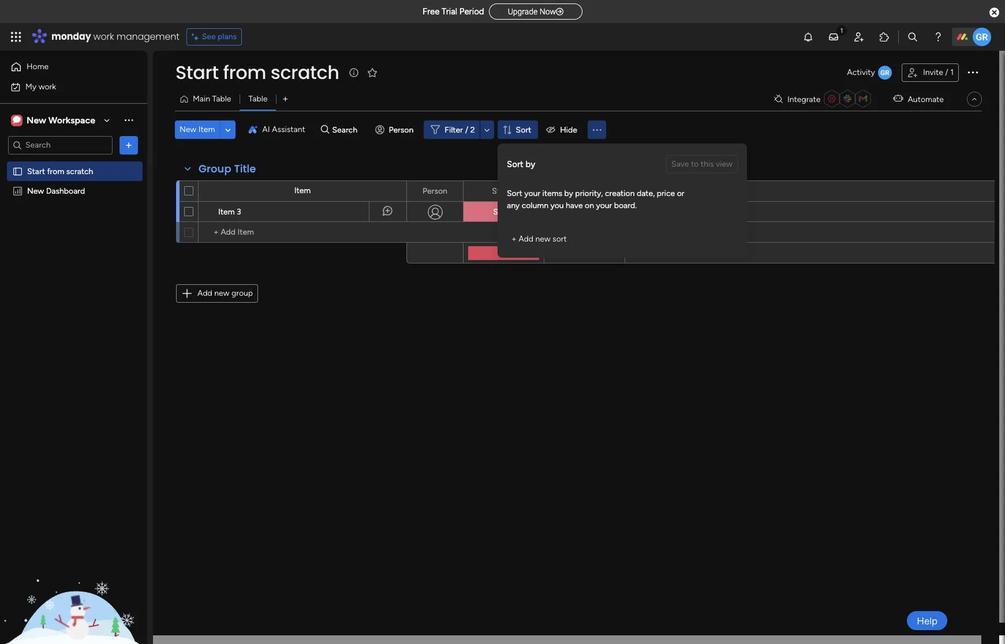 Task type: vqa. For each thing, say whether or not it's contained in the screenshot.
notes
no



Task type: locate. For each thing, give the bounding box(es) containing it.
Group Title field
[[196, 162, 259, 177]]

new inside button
[[214, 289, 229, 298]]

date
[[576, 186, 593, 196]]

now
[[540, 7, 556, 16]]

1 vertical spatial work
[[38, 82, 56, 91]]

stuck
[[493, 207, 514, 217]]

ai assistant button
[[244, 121, 310, 139]]

/ inside button
[[945, 68, 948, 77]]

workspace selection element
[[11, 113, 97, 127]]

your up column
[[524, 189, 540, 199]]

group
[[199, 162, 231, 176]]

sort inside sort popup button
[[516, 125, 531, 135]]

/ for 2
[[465, 125, 468, 135]]

options image left status field
[[447, 182, 455, 201]]

new item button
[[175, 121, 220, 139]]

invite / 1
[[923, 68, 954, 77]]

options image down the workspace options icon
[[123, 139, 135, 151]]

sort up any
[[507, 189, 522, 199]]

notifications image
[[802, 31, 814, 43]]

1 vertical spatial item
[[294, 186, 311, 196]]

item left 3
[[218, 207, 235, 217]]

1 horizontal spatial add
[[518, 234, 533, 244]]

new
[[535, 234, 551, 244], [214, 289, 229, 298]]

options image right 1
[[966, 65, 980, 79]]

0 vertical spatial person
[[389, 125, 414, 135]]

new inside workspace selection element
[[27, 115, 46, 126]]

0 vertical spatial work
[[93, 30, 114, 43]]

filter
[[445, 125, 463, 135]]

2
[[470, 125, 475, 135]]

new inside 'button'
[[535, 234, 551, 244]]

title
[[234, 162, 256, 176]]

management
[[116, 30, 179, 43]]

item up + add item text field
[[294, 186, 311, 196]]

1 vertical spatial start from scratch
[[27, 167, 93, 176]]

integrate
[[787, 94, 821, 104]]

by
[[526, 159, 535, 170], [564, 189, 573, 199]]

2 horizontal spatial options image
[[966, 65, 980, 79]]

0 vertical spatial /
[[945, 68, 948, 77]]

1 horizontal spatial work
[[93, 30, 114, 43]]

1 vertical spatial add
[[197, 289, 212, 298]]

v2 search image
[[321, 123, 329, 136]]

start
[[175, 59, 219, 85], [27, 167, 45, 176]]

add view image
[[283, 95, 288, 104]]

your right on
[[596, 201, 612, 211]]

2 vertical spatial sort
[[507, 189, 522, 199]]

menu image
[[591, 124, 603, 136]]

scratch up dashboard
[[66, 167, 93, 176]]

28
[[588, 208, 597, 217]]

2 vertical spatial item
[[218, 207, 235, 217]]

sort
[[516, 125, 531, 135], [507, 159, 524, 170], [507, 189, 522, 199]]

sort for sort
[[516, 125, 531, 135]]

new workspace
[[27, 115, 95, 126]]

Date field
[[573, 185, 596, 198]]

lottie animation element
[[0, 528, 147, 645]]

sort button
[[497, 121, 538, 139]]

work right 'my'
[[38, 82, 56, 91]]

activity
[[847, 68, 875, 77]]

new left group at the left of the page
[[214, 289, 229, 298]]

by down sort popup button
[[526, 159, 535, 170]]

work right monday
[[93, 30, 114, 43]]

table button
[[240, 90, 276, 109]]

0 horizontal spatial person
[[389, 125, 414, 135]]

+ add new sort
[[511, 234, 567, 244]]

arrow down image
[[480, 123, 494, 137]]

upgrade now
[[508, 7, 556, 16]]

add
[[518, 234, 533, 244], [197, 289, 212, 298]]

from
[[223, 59, 266, 85], [47, 167, 64, 176]]

+ Add Item text field
[[204, 226, 401, 240]]

1 horizontal spatial from
[[223, 59, 266, 85]]

Status field
[[489, 185, 518, 198]]

1 horizontal spatial table
[[248, 94, 267, 104]]

1 vertical spatial sort
[[507, 159, 524, 170]]

list box containing start from scratch
[[0, 159, 147, 357]]

item
[[198, 125, 215, 135], [294, 186, 311, 196], [218, 207, 235, 217]]

new for new item
[[180, 125, 196, 135]]

add new group button
[[176, 285, 258, 303]]

+ add new sort button
[[507, 230, 571, 249]]

workspace options image
[[123, 114, 135, 126]]

item 3
[[218, 207, 241, 217]]

help image
[[932, 31, 944, 43]]

1 horizontal spatial person
[[423, 186, 447, 196]]

greg robinson image
[[973, 28, 991, 46]]

table down the start from scratch field
[[248, 94, 267, 104]]

2 vertical spatial options image
[[447, 182, 455, 201]]

add right "+"
[[518, 234, 533, 244]]

Search in workspace field
[[24, 139, 96, 152]]

group title
[[199, 162, 256, 176]]

work
[[93, 30, 114, 43], [38, 82, 56, 91]]

0 horizontal spatial add
[[197, 289, 212, 298]]

1 horizontal spatial item
[[218, 207, 235, 217]]

hide
[[560, 125, 577, 135]]

0 vertical spatial scratch
[[271, 59, 339, 85]]

have
[[566, 201, 583, 211]]

trial
[[442, 6, 457, 17]]

/ left 2
[[465, 125, 468, 135]]

start right public board image
[[27, 167, 45, 176]]

by up have
[[564, 189, 573, 199]]

1 horizontal spatial /
[[945, 68, 948, 77]]

from up new dashboard at the top left
[[47, 167, 64, 176]]

1 vertical spatial by
[[564, 189, 573, 199]]

/
[[945, 68, 948, 77], [465, 125, 468, 135]]

sort up sort by
[[516, 125, 531, 135]]

start from scratch up new dashboard at the top left
[[27, 167, 93, 176]]

new right public dashboard image
[[27, 186, 44, 196]]

0 vertical spatial by
[[526, 159, 535, 170]]

item inside new item button
[[198, 125, 215, 135]]

new
[[27, 115, 46, 126], [180, 125, 196, 135], [27, 186, 44, 196]]

see plans
[[202, 32, 237, 42]]

options image
[[966, 65, 980, 79], [123, 139, 135, 151], [447, 182, 455, 201]]

dapulse rightstroke image
[[556, 8, 563, 16]]

0 vertical spatial new
[[535, 234, 551, 244]]

items
[[542, 189, 562, 199]]

0 horizontal spatial start from scratch
[[27, 167, 93, 176]]

0 vertical spatial options image
[[966, 65, 980, 79]]

0 horizontal spatial new
[[214, 289, 229, 298]]

sort inside sort your items by priority, creation date, price or any column you have on your board.
[[507, 189, 522, 199]]

person
[[389, 125, 414, 135], [423, 186, 447, 196]]

ai assistant
[[262, 125, 305, 135]]

0 vertical spatial item
[[198, 125, 215, 135]]

2 horizontal spatial item
[[294, 186, 311, 196]]

scratch
[[271, 59, 339, 85], [66, 167, 93, 176]]

from up table button
[[223, 59, 266, 85]]

new workspace button
[[8, 111, 115, 130]]

1 horizontal spatial new
[[535, 234, 551, 244]]

add left group at the left of the page
[[197, 289, 212, 298]]

1 vertical spatial options image
[[123, 139, 135, 151]]

add inside 'button'
[[518, 234, 533, 244]]

new down "main"
[[180, 125, 196, 135]]

work inside button
[[38, 82, 56, 91]]

Person field
[[420, 185, 450, 198]]

1 horizontal spatial options image
[[447, 182, 455, 201]]

scratch up "add view" image
[[271, 59, 339, 85]]

on
[[585, 201, 594, 211]]

1 horizontal spatial start from scratch
[[175, 59, 339, 85]]

1 horizontal spatial your
[[596, 201, 612, 211]]

new right workspace image on the top of page
[[27, 115, 46, 126]]

1 horizontal spatial by
[[564, 189, 573, 199]]

table right "main"
[[212, 94, 231, 104]]

Start from scratch field
[[173, 59, 342, 85]]

column
[[522, 201, 548, 211]]

0 horizontal spatial /
[[465, 125, 468, 135]]

upgrade
[[508, 7, 538, 16]]

3
[[237, 207, 241, 217]]

0 horizontal spatial your
[[524, 189, 540, 199]]

0 vertical spatial add
[[518, 234, 533, 244]]

sort for sort your items by priority, creation date, price or any column you have on your board.
[[507, 189, 522, 199]]

/ left 1
[[945, 68, 948, 77]]

dashboard
[[46, 186, 85, 196]]

see
[[202, 32, 216, 42]]

new left sort
[[535, 234, 551, 244]]

0 horizontal spatial start
[[27, 167, 45, 176]]

my work
[[25, 82, 56, 91]]

start from scratch up table button
[[175, 59, 339, 85]]

sort up 'status' at top
[[507, 159, 524, 170]]

1 vertical spatial from
[[47, 167, 64, 176]]

0 horizontal spatial from
[[47, 167, 64, 176]]

1 vertical spatial new
[[214, 289, 229, 298]]

0 vertical spatial start
[[175, 59, 219, 85]]

main table
[[193, 94, 231, 104]]

0 vertical spatial sort
[[516, 125, 531, 135]]

public board image
[[12, 166, 23, 177]]

1 horizontal spatial scratch
[[271, 59, 339, 85]]

1 vertical spatial /
[[465, 125, 468, 135]]

0 horizontal spatial work
[[38, 82, 56, 91]]

start from scratch
[[175, 59, 339, 85], [27, 167, 93, 176]]

option
[[0, 161, 147, 163]]

1 vertical spatial your
[[596, 201, 612, 211]]

your
[[524, 189, 540, 199], [596, 201, 612, 211]]

0 horizontal spatial table
[[212, 94, 231, 104]]

table
[[212, 94, 231, 104], [248, 94, 267, 104]]

item left angle down image
[[198, 125, 215, 135]]

1 vertical spatial scratch
[[66, 167, 93, 176]]

start up "main"
[[175, 59, 219, 85]]

0 horizontal spatial item
[[198, 125, 215, 135]]

list box
[[0, 159, 147, 357]]

1 vertical spatial person
[[423, 186, 447, 196]]

0 vertical spatial from
[[223, 59, 266, 85]]

show board description image
[[347, 67, 361, 79]]



Task type: describe. For each thing, give the bounding box(es) containing it.
1 horizontal spatial start
[[175, 59, 219, 85]]

free trial period
[[423, 6, 484, 17]]

board.
[[614, 201, 637, 211]]

invite members image
[[853, 31, 865, 43]]

monday
[[51, 30, 91, 43]]

or
[[677, 189, 684, 199]]

invite
[[923, 68, 943, 77]]

my work button
[[7, 78, 124, 96]]

creation
[[605, 189, 635, 199]]

0 horizontal spatial options image
[[123, 139, 135, 151]]

sort your items by priority, creation date, price or any column you have on your board.
[[507, 189, 684, 211]]

autopilot image
[[893, 91, 903, 106]]

item for item 3
[[218, 207, 235, 217]]

dapulse integrations image
[[774, 95, 783, 104]]

new item
[[180, 125, 215, 135]]

+
[[511, 234, 517, 244]]

home
[[27, 62, 49, 72]]

workspace image
[[11, 114, 23, 127]]

main table button
[[175, 90, 240, 109]]

workspace
[[48, 115, 95, 126]]

priority,
[[575, 189, 603, 199]]

work for my
[[38, 82, 56, 91]]

sort
[[553, 234, 567, 244]]

any
[[507, 201, 520, 211]]

apps image
[[879, 31, 890, 43]]

from inside list box
[[47, 167, 64, 176]]

help button
[[907, 612, 947, 631]]

ai logo image
[[248, 125, 258, 135]]

plans
[[218, 32, 237, 42]]

period
[[459, 6, 484, 17]]

public dashboard image
[[12, 186, 23, 197]]

person button
[[370, 121, 420, 139]]

nov
[[572, 208, 586, 217]]

Search field
[[329, 122, 364, 138]]

1 image
[[836, 24, 847, 37]]

hide button
[[542, 121, 584, 139]]

item for item
[[294, 186, 311, 196]]

1 table from the left
[[212, 94, 231, 104]]

1
[[950, 68, 954, 77]]

new for new workspace
[[27, 115, 46, 126]]

new for new dashboard
[[27, 186, 44, 196]]

by inside sort your items by priority, creation date, price or any column you have on your board.
[[564, 189, 573, 199]]

search everything image
[[907, 31, 918, 43]]

0 vertical spatial start from scratch
[[175, 59, 339, 85]]

person inside 'popup button'
[[389, 125, 414, 135]]

add to favorites image
[[367, 67, 378, 78]]

0 horizontal spatial by
[[526, 159, 535, 170]]

invite / 1 button
[[902, 64, 959, 82]]

collapse board header image
[[970, 95, 979, 104]]

add inside button
[[197, 289, 212, 298]]

date,
[[637, 189, 655, 199]]

monday work management
[[51, 30, 179, 43]]

2 table from the left
[[248, 94, 267, 104]]

sort by
[[507, 159, 535, 170]]

dapulse close image
[[989, 7, 999, 18]]

sort for sort by
[[507, 159, 524, 170]]

new dashboard
[[27, 186, 85, 196]]

filter / 2
[[445, 125, 475, 135]]

0 horizontal spatial scratch
[[66, 167, 93, 176]]

activity button
[[842, 64, 897, 82]]

see plans button
[[186, 28, 242, 46]]

person inside 'field'
[[423, 186, 447, 196]]

my
[[25, 82, 36, 91]]

inbox image
[[828, 31, 839, 43]]

home button
[[7, 58, 124, 76]]

/ for 1
[[945, 68, 948, 77]]

price
[[657, 189, 675, 199]]

lottie animation image
[[0, 528, 147, 645]]

work for monday
[[93, 30, 114, 43]]

status
[[492, 186, 515, 196]]

ai
[[262, 125, 270, 135]]

workspace image
[[13, 114, 21, 127]]

help
[[917, 616, 938, 627]]

1 vertical spatial start
[[27, 167, 45, 176]]

main
[[193, 94, 210, 104]]

free
[[423, 6, 440, 17]]

nov 28
[[572, 208, 597, 217]]

select product image
[[10, 31, 22, 43]]

0 vertical spatial your
[[524, 189, 540, 199]]

group
[[231, 289, 253, 298]]

you
[[550, 201, 564, 211]]

angle down image
[[225, 126, 231, 134]]

upgrade now link
[[489, 3, 583, 19]]

add new group
[[197, 289, 253, 298]]

assistant
[[272, 125, 305, 135]]

automate
[[908, 94, 944, 104]]



